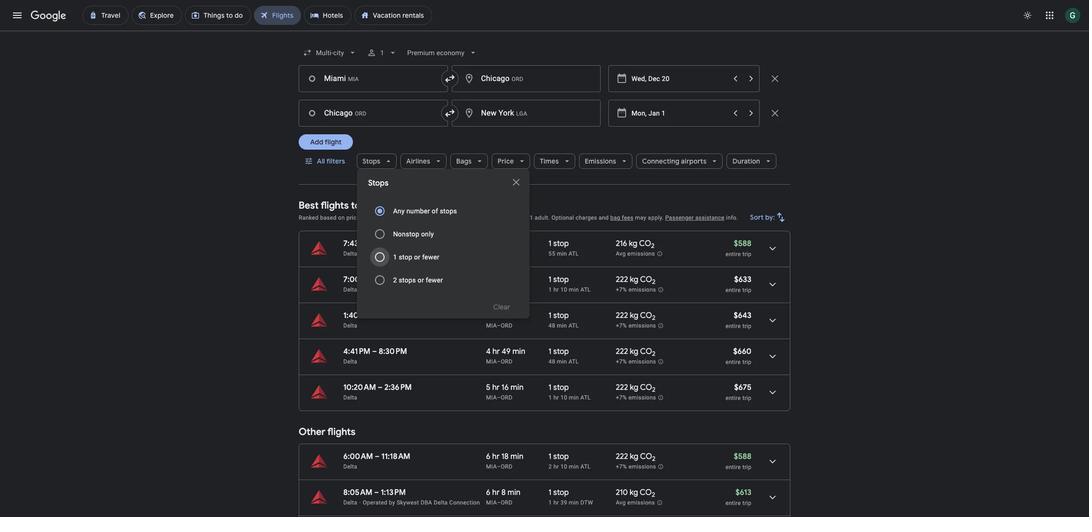 Task type: describe. For each thing, give the bounding box(es) containing it.
add
[[310, 138, 323, 147]]

co for 4 hr 51 min
[[640, 311, 652, 321]]

emissions for 6 hr 18 min
[[629, 464, 656, 471]]

2 fees from the left
[[622, 215, 634, 221]]

1 stop 1 hr 39 min dtw
[[549, 488, 593, 507]]

min inside 6 hr 18 min mia – ord
[[511, 452, 524, 462]]

leaves miami international airport at 1:40 pm on wednesday, december 20 and arrives at o'hare international airport at 5:31 pm on wednesday, december 20. element
[[343, 311, 406, 321]]

4 hr 49 min mia – ord
[[486, 347, 526, 366]]

only
[[421, 231, 434, 238]]

flights for best
[[321, 200, 349, 212]]

taxes
[[486, 215, 501, 221]]

kg for 6 hr 18 min
[[630, 452, 639, 462]]

$588 entire trip for $613
[[726, 452, 752, 471]]

+
[[502, 215, 506, 221]]

all
[[317, 157, 325, 166]]

total duration 4 hr 58 min. element
[[486, 239, 549, 250]]

layover (1 of 1) is a 1 hr 10 min layover at hartsfield-jackson atlanta international airport in atlanta. element for $633
[[549, 286, 611, 294]]

leaves miami international airport at 8:05 am on wednesday, december 20 and arrives at o'hare international airport at 1:13 pm on wednesday, december 20. element
[[343, 488, 406, 498]]

1 +7% from the top
[[616, 287, 627, 294]]

nonstop only
[[393, 231, 434, 238]]

leaves miami international airport at 6:00 am on wednesday, december 20 and arrives at o'hare international airport at 11:18 am on wednesday, december 20. element
[[343, 452, 410, 462]]

Departure time: 10:20 AM. text field
[[343, 383, 376, 393]]

loading results progress bar
[[0, 31, 1089, 33]]

co for 4 hr 49 min
[[640, 347, 652, 357]]

10 for 5 hr 16 min
[[561, 395, 567, 402]]

1 222 from the top
[[616, 275, 628, 285]]

216 kg co 2
[[616, 239, 655, 250]]

Arrival time: 5:31 PM. text field
[[379, 311, 406, 321]]

stops option group
[[368, 200, 518, 292]]

hr inside 4 hr 51 min mia – ord
[[493, 311, 500, 321]]

avg emissions for 210
[[616, 500, 655, 507]]

emissions for 4 hr 51 min
[[629, 323, 656, 330]]

ranked based on price and convenience
[[299, 215, 407, 221]]

kg for 6 hr 8 min
[[630, 488, 638, 498]]

$660
[[733, 347, 752, 357]]

$588 entire trip for $633
[[726, 239, 752, 258]]

stops inside stops popup button
[[362, 157, 380, 166]]

18
[[502, 452, 509, 462]]

none search field containing stops
[[299, 41, 791, 319]]

dtw
[[581, 500, 593, 507]]

airports
[[681, 157, 707, 166]]

+7% emissions for $660
[[616, 359, 656, 366]]

total duration 6 hr 18 min. element
[[486, 452, 549, 464]]

$675 entire trip
[[726, 383, 752, 402]]

co for 6 hr 18 min
[[640, 452, 652, 462]]

1 inside stops option group
[[393, 254, 397, 261]]

613 US dollars text field
[[736, 488, 752, 498]]

$643
[[734, 311, 752, 321]]

flight details. leaves miami international airport at 8:05 am on wednesday, december 20 and arrives at o'hare international airport at 1:13 pm on wednesday, december 20. image
[[761, 487, 784, 510]]

Departure time: 4:41 PM. text field
[[343, 347, 370, 357]]

hr inside 6 hr 18 min mia – ord
[[492, 452, 500, 462]]

4 for 4 hr 49 min
[[486, 347, 491, 357]]

10:20 am
[[343, 383, 376, 393]]

operated
[[363, 500, 387, 507]]

stop for 10:20 am
[[553, 383, 569, 393]]

any
[[393, 208, 405, 215]]

1 fees from the left
[[507, 215, 519, 221]]

+7% emissions for $643
[[616, 323, 656, 330]]

duration button
[[727, 150, 777, 173]]

216
[[616, 239, 627, 249]]

convenience
[[373, 215, 407, 221]]

trip inside $633 entire trip
[[743, 287, 752, 294]]

atl inside 1 stop 55 min atl
[[569, 251, 579, 257]]

fewer for 1 stop or fewer
[[422, 254, 439, 261]]

required
[[463, 215, 485, 221]]

stop for 7:00 am
[[553, 275, 569, 285]]

$633
[[734, 275, 752, 285]]

layover (1 of 1) is a 1 hr 39 min layover at detroit metropolitan wayne county airport in detroit. element
[[549, 500, 611, 507]]

8:05 am
[[343, 488, 372, 498]]

+7% for 6 hr 18 min
[[616, 464, 627, 471]]

$588 for $613
[[734, 452, 752, 462]]

– up operated
[[374, 488, 379, 498]]

+7% for 4 hr 51 min
[[616, 323, 627, 330]]

Departure time: 7:43 PM. text field
[[343, 239, 371, 249]]

change appearance image
[[1016, 4, 1039, 27]]

5
[[486, 383, 491, 393]]

hr inside 5 hr 16 min mia – ord
[[492, 383, 500, 393]]

min inside 1 stop 55 min atl
[[557, 251, 567, 257]]

ord for 16
[[501, 395, 513, 402]]

– inside the 6 hr 8 min mia – ord
[[497, 500, 501, 507]]

+7% for 4 hr 49 min
[[616, 359, 627, 366]]

210
[[616, 488, 628, 498]]

sort
[[750, 213, 764, 222]]

for
[[521, 215, 528, 221]]

delta for 7:00 am
[[343, 287, 357, 293]]

min inside 4 hr 49 min mia – ord
[[513, 347, 526, 357]]

222 kg co 2 for $633
[[616, 275, 656, 286]]

entire for 4 hr 49 min
[[726, 359, 741, 366]]

4:41 pm – 8:30 pm delta
[[343, 347, 407, 366]]

stops button
[[357, 150, 397, 173]]

mia for 6 hr 18 min
[[486, 464, 497, 471]]

adult.
[[535, 215, 550, 221]]

bags button
[[451, 150, 488, 173]]

Arrival time: 1:13 PM. text field
[[381, 488, 406, 498]]

– inside 1:40 pm – 5:31 pm delta
[[373, 311, 378, 321]]

2 inside 210 kg co 2
[[652, 491, 655, 500]]

222 kg co 2 for $588
[[616, 452, 656, 464]]

connecting airports button
[[637, 150, 723, 173]]

main menu image
[[12, 10, 23, 21]]

operated by skywest dba delta connection
[[363, 500, 480, 507]]

sort by:
[[750, 213, 775, 222]]

55
[[549, 251, 555, 257]]

633 US dollars text field
[[734, 275, 752, 285]]

trip for 5 hr 16 min
[[743, 395, 752, 402]]

on
[[338, 215, 345, 221]]

other flights
[[299, 427, 356, 439]]

1 stop 55 min atl
[[549, 239, 579, 257]]

best flights to chicago
[[299, 200, 400, 212]]

optional
[[552, 215, 574, 221]]

hr inside 1 stop 2 hr 10 min atl
[[554, 464, 559, 471]]

Departure text field
[[632, 66, 727, 92]]

48 for 4 hr 49 min
[[549, 359, 555, 366]]

51
[[502, 311, 509, 321]]

flight details. leaves miami international airport at 10:20 am on wednesday, december 20 and arrives at o'hare international airport at 2:36 pm on wednesday, december 20. image
[[761, 381, 784, 404]]

entire for 6 hr 18 min
[[726, 464, 741, 471]]

7:43 pm – 11:41 pm delta
[[343, 239, 408, 257]]

total duration 5 hr 18 min. element
[[486, 275, 549, 286]]

of
[[432, 208, 438, 215]]

flights for other
[[327, 427, 356, 439]]

fewer for 2 stops or fewer
[[426, 277, 443, 284]]

6 for 6 hr 8 min
[[486, 488, 491, 498]]

2 for 4:41 pm
[[652, 350, 656, 358]]

Departure time: 8:05 AM. text field
[[343, 488, 372, 498]]

ord for 49
[[501, 359, 513, 366]]

total duration 4 hr 49 min. element
[[486, 347, 549, 358]]

remove flight from chicago to new york on mon, jan 1 image
[[769, 108, 781, 119]]

delta for 6:00 am
[[343, 464, 357, 471]]

prices
[[423, 215, 440, 221]]

– inside 4 hr 49 min mia – ord
[[497, 359, 501, 366]]

1 stop 1 hr 10 min atl for 2:36 pm
[[549, 383, 591, 402]]

+7% emissions for $588
[[616, 464, 656, 471]]

nonstop
[[393, 231, 419, 238]]

Departure time: 7:00 AM. text field
[[343, 275, 373, 285]]

1 stop 1 hr 10 min atl for 11:18 am
[[549, 275, 591, 293]]

2 for 7:43 pm
[[651, 242, 655, 250]]

588 US dollars text field
[[734, 452, 752, 462]]

kg for 5 hr 16 min
[[630, 383, 639, 393]]

1:40 pm – 5:31 pm delta
[[343, 311, 406, 330]]

1 stop flight. element for 4 hr 49 min
[[549, 347, 569, 358]]

ord for 18
[[501, 464, 513, 471]]

4 hr 51 min mia – ord
[[486, 311, 524, 330]]

stop inside option group
[[399, 254, 412, 261]]

stop for 4:41 pm
[[553, 347, 569, 357]]

2 for 6:00 am
[[652, 455, 656, 464]]

hr inside 4 hr 49 min mia – ord
[[493, 347, 500, 357]]

prices include required taxes + fees for 1 adult. optional charges and bag fees may apply. passenger assistance
[[423, 215, 725, 221]]

2 1 stop flight. element from the top
[[549, 275, 569, 286]]

entire for 6 hr 8 min
[[726, 501, 741, 507]]

1 entire from the top
[[726, 251, 741, 258]]

222 kg co 2 for $675
[[616, 383, 656, 394]]

by:
[[766, 213, 775, 222]]

Departure time: 1:40 PM. text field
[[343, 311, 371, 321]]

222 kg co 2 for $643
[[616, 311, 656, 322]]

number
[[407, 208, 430, 215]]

emissions for 5 hr 16 min
[[629, 395, 656, 402]]

– inside 7:00 am – 11:18 am delta
[[375, 275, 380, 285]]

any number of stops
[[393, 208, 457, 215]]

$613
[[736, 488, 752, 498]]

$588 for $633
[[734, 239, 752, 249]]

min inside 4 hr 51 min mia – ord
[[511, 311, 524, 321]]

filters
[[327, 157, 345, 166]]

222 for 5 hr 16 min
[[616, 383, 628, 393]]

airlines
[[406, 157, 430, 166]]

8:30 pm
[[379, 347, 407, 357]]

ord for 51
[[501, 323, 513, 330]]

airlines button
[[401, 150, 447, 173]]

ord for 8
[[501, 500, 513, 507]]

kg for 4 hr 49 min
[[630, 347, 639, 357]]

layover (1 of 1) is a 55 min layover at hartsfield-jackson atlanta international airport in atlanta. element
[[549, 250, 611, 258]]

7:00 am
[[343, 275, 373, 285]]

atl inside 1 stop 2 hr 10 min atl
[[581, 464, 591, 471]]

remove flight from miami to chicago on wed, dec 20 image
[[769, 73, 781, 85]]

1 vertical spatial stops
[[368, 179, 389, 188]]

hr inside the 6 hr 8 min mia – ord
[[492, 488, 500, 498]]

based
[[320, 215, 337, 221]]

all filters
[[317, 157, 345, 166]]



Task type: locate. For each thing, give the bounding box(es) containing it.
1 1 stop 1 hr 10 min atl from the top
[[549, 275, 591, 293]]

stop for 7:43 pm
[[553, 239, 569, 249]]

– inside 7:43 pm – 11:41 pm delta
[[373, 239, 378, 249]]

mia up 5
[[486, 359, 497, 366]]

1 10 from the top
[[561, 287, 567, 293]]

0 vertical spatial layover (1 of 1) is a 1 hr 10 min layover at hartsfield-jackson atlanta international airport in atlanta. element
[[549, 286, 611, 294]]

6 left 8
[[486, 488, 491, 498]]

flight details. leaves miami international airport at 1:40 pm on wednesday, december 20 and arrives at o'hare international airport at 5:31 pm on wednesday, december 20. image
[[761, 309, 784, 332]]

sort by: button
[[747, 206, 791, 229]]

2 avg emissions from the top
[[616, 500, 655, 507]]

6 1 stop flight. element from the top
[[549, 452, 569, 464]]

1 vertical spatial avg emissions
[[616, 500, 655, 507]]

1 1 stop 48 min atl from the top
[[549, 311, 579, 330]]

1 vertical spatial 11:18 am
[[382, 452, 410, 462]]

entire for 5 hr 16 min
[[726, 395, 741, 402]]

avg for 216
[[616, 251, 626, 258]]

$675
[[734, 383, 752, 393]]

– down total duration 4 hr 49 min. element
[[497, 359, 501, 366]]

co for 6 hr 8 min
[[640, 488, 652, 498]]

fewer down 1 stop or fewer
[[426, 277, 443, 284]]

total duration 5 hr 16 min. element
[[486, 383, 549, 394]]

mia down total duration 4 hr 51 min. element at bottom
[[486, 323, 497, 330]]

2 inside 1 stop 2 hr 10 min atl
[[549, 464, 552, 471]]

passenger
[[666, 215, 694, 221]]

1 $588 from the top
[[734, 239, 752, 249]]

mia down 5
[[486, 395, 497, 402]]

layover (1 of 1) is a 2 hr 10 min layover at hartsfield-jackson atlanta international airport in atlanta. element
[[549, 464, 611, 471]]

1 inside 1 stop 55 min atl
[[549, 239, 552, 249]]

trip for 4 hr 49 min
[[743, 359, 752, 366]]

8
[[502, 488, 506, 498]]

0 vertical spatial $588 entire trip
[[726, 239, 752, 258]]

emissions
[[585, 157, 616, 166]]

to
[[351, 200, 361, 212]]

1 vertical spatial or
[[418, 277, 424, 284]]

trip inside "$660 entire trip"
[[743, 359, 752, 366]]

entire down the 660 us dollars text box
[[726, 359, 741, 366]]

16
[[502, 383, 509, 393]]

$588 left flight details. leaves miami international airport at 6:00 am on wednesday, december 20 and arrives at o'hare international airport at 11:18 am on wednesday, december 20. image
[[734, 452, 752, 462]]

mia inside 5 hr 16 min mia – ord
[[486, 395, 497, 402]]

kg
[[629, 239, 638, 249], [630, 275, 639, 285], [630, 311, 639, 321], [630, 347, 639, 357], [630, 383, 639, 393], [630, 452, 639, 462], [630, 488, 638, 498]]

min inside 1 stop 1 hr 39 min dtw
[[569, 500, 579, 507]]

stop inside 1 stop 1 hr 39 min dtw
[[553, 488, 569, 498]]

layover (1 of 1) is a 48 min layover at hartsfield-jackson atlanta international airport in atlanta. element for 4 hr 51 min
[[549, 322, 611, 330]]

delta inside 4:41 pm – 8:30 pm delta
[[343, 359, 357, 366]]

6 left the 18
[[486, 452, 491, 462]]

price button
[[492, 150, 530, 173]]

connection
[[449, 500, 480, 507]]

ord down the 18
[[501, 464, 513, 471]]

ord down 49
[[501, 359, 513, 366]]

1 avg from the top
[[616, 251, 626, 258]]

1 +7% emissions from the top
[[616, 287, 656, 294]]

0 vertical spatial or
[[414, 254, 421, 261]]

min inside the 6 hr 8 min mia – ord
[[508, 488, 521, 498]]

Arrival time: 8:30 PM. text field
[[379, 347, 407, 357]]

emissions for 4 hr 49 min
[[629, 359, 656, 366]]

kg inside 210 kg co 2
[[630, 488, 638, 498]]

0 horizontal spatial stops
[[399, 277, 416, 284]]

2 entire from the top
[[726, 287, 741, 294]]

delta inside 1:40 pm – 5:31 pm delta
[[343, 323, 357, 330]]

2 $588 entire trip from the top
[[726, 452, 752, 471]]

2 trip from the top
[[743, 287, 752, 294]]

close dialog image
[[510, 177, 522, 188]]

stop down 11:41 pm 'text field'
[[399, 254, 412, 261]]

min inside 5 hr 16 min mia – ord
[[511, 383, 524, 393]]

trip down $588 text box
[[743, 464, 752, 471]]

stop inside 1 stop 2 hr 10 min atl
[[553, 452, 569, 462]]

0 vertical spatial $588
[[734, 239, 752, 249]]

stop down 55 at top
[[553, 275, 569, 285]]

1 vertical spatial $588 entire trip
[[726, 452, 752, 471]]

bag fees button
[[610, 215, 634, 221]]

fewer down only
[[422, 254, 439, 261]]

flight details. leaves miami international airport at 6:00 am on wednesday, december 20 and arrives at o'hare international airport at 11:18 am on wednesday, december 20. image
[[761, 451, 784, 474]]

1 vertical spatial avg
[[616, 500, 626, 507]]

0 vertical spatial 48
[[549, 323, 555, 330]]

trip down $588 text field
[[743, 251, 752, 258]]

+7% for 5 hr 16 min
[[616, 395, 627, 402]]

mia inside 4 hr 51 min mia – ord
[[486, 323, 497, 330]]

4 left 49
[[486, 347, 491, 357]]

$613 entire trip
[[726, 488, 752, 507]]

6 entire from the top
[[726, 464, 741, 471]]

0 vertical spatial 11:18 am
[[381, 275, 410, 285]]

mia for 5 hr 16 min
[[486, 395, 497, 402]]

6 inside 6 hr 18 min mia – ord
[[486, 452, 491, 462]]

fees right + in the left of the page
[[507, 215, 519, 221]]

2 48 from the top
[[549, 359, 555, 366]]

price
[[498, 157, 514, 166]]

stop inside 1 stop 55 min atl
[[553, 239, 569, 249]]

entire inside $633 entire trip
[[726, 287, 741, 294]]

entire down "$613"
[[726, 501, 741, 507]]

Arrival time: 2:36 PM. text field
[[385, 383, 412, 393]]

11:18 am down 1 stop or fewer
[[381, 275, 410, 285]]

or down 1 stop or fewer
[[418, 277, 424, 284]]

– left 11:18 am text field
[[375, 275, 380, 285]]

0 vertical spatial stops
[[362, 157, 380, 166]]

price
[[346, 215, 360, 221]]

2 and from the left
[[599, 215, 609, 221]]

0 vertical spatial 1 stop 48 min atl
[[549, 311, 579, 330]]

entire inside $675 entire trip
[[726, 395, 741, 402]]

1 vertical spatial 1 stop 1 hr 10 min atl
[[549, 383, 591, 402]]

+7% emissions for $633
[[616, 287, 656, 294]]

add flight button
[[299, 134, 353, 150]]

ord inside the 6 hr 8 min mia – ord
[[501, 500, 513, 507]]

flights
[[321, 200, 349, 212], [327, 427, 356, 439]]

$588 entire trip up $633
[[726, 239, 752, 258]]

entire inside $643 entire trip
[[726, 323, 741, 330]]

and right price
[[361, 215, 371, 221]]

may
[[635, 215, 647, 221]]

11:18 am for 6:00 am
[[382, 452, 410, 462]]

charges
[[576, 215, 597, 221]]

delta inside the 6:00 am – 11:18 am delta
[[343, 464, 357, 471]]

2 stops or fewer
[[393, 277, 443, 284]]

2 ord from the top
[[501, 359, 513, 366]]

trip down 633 us dollars text box
[[743, 287, 752, 294]]

2
[[651, 242, 655, 250], [393, 277, 397, 284], [652, 278, 656, 286], [652, 314, 656, 322], [652, 350, 656, 358], [652, 386, 656, 394], [652, 455, 656, 464], [549, 464, 552, 471], [652, 491, 655, 500]]

5 +7% emissions from the top
[[616, 464, 656, 471]]

2 +7% from the top
[[616, 323, 627, 330]]

10 inside 1 stop 2 hr 10 min atl
[[561, 464, 567, 471]]

entire down 633 us dollars text box
[[726, 287, 741, 294]]

trip down the 660 us dollars text box
[[743, 359, 752, 366]]

2 222 from the top
[[616, 311, 628, 321]]

entire down $643 text field
[[726, 323, 741, 330]]

4 entire from the top
[[726, 359, 741, 366]]

4 trip from the top
[[743, 359, 752, 366]]

delta
[[343, 251, 357, 257], [343, 287, 357, 293], [343, 323, 357, 330], [343, 359, 357, 366], [343, 395, 357, 402], [343, 464, 357, 471], [343, 500, 357, 507], [434, 500, 448, 507]]

660 US dollars text field
[[733, 347, 752, 357]]

6 inside the 6 hr 8 min mia – ord
[[486, 488, 491, 498]]

11:18 am for 7:00 am
[[381, 275, 410, 285]]

5 ord from the top
[[501, 500, 513, 507]]

3 222 from the top
[[616, 347, 628, 357]]

1 stop flight. element for 4 hr 51 min
[[549, 311, 569, 322]]

1 inside 'popup button'
[[381, 49, 384, 57]]

7 trip from the top
[[743, 501, 752, 507]]

4 left 51
[[486, 311, 491, 321]]

7:00 am – 11:18 am delta
[[343, 275, 410, 293]]

1 vertical spatial layover (1 of 1) is a 48 min layover at hartsfield-jackson atlanta international airport in atlanta. element
[[549, 358, 611, 366]]

4:41 pm
[[343, 347, 370, 357]]

7 entire from the top
[[726, 501, 741, 507]]

skywest
[[397, 500, 419, 507]]

4 222 kg co 2 from the top
[[616, 383, 656, 394]]

1 vertical spatial 10
[[561, 395, 567, 402]]

– down total duration 5 hr 16 min. element
[[497, 395, 501, 402]]

3 entire from the top
[[726, 323, 741, 330]]

11:41 pm
[[380, 239, 408, 249]]

None text field
[[299, 65, 448, 92], [299, 100, 448, 127], [452, 100, 601, 127], [299, 65, 448, 92], [299, 100, 448, 127], [452, 100, 601, 127]]

0 vertical spatial 1 stop 1 hr 10 min atl
[[549, 275, 591, 293]]

$588 entire trip
[[726, 239, 752, 258], [726, 452, 752, 471]]

1 vertical spatial 1 stop 48 min atl
[[549, 347, 579, 366]]

ord down 8
[[501, 500, 513, 507]]

layover (1 of 1) is a 1 hr 10 min layover at hartsfield-jackson atlanta international airport in atlanta. element
[[549, 286, 611, 294], [549, 394, 611, 402]]

2:36 pm
[[385, 383, 412, 393]]

1 222 kg co 2 from the top
[[616, 275, 656, 286]]

4 inside 4 hr 51 min mia – ord
[[486, 311, 491, 321]]

0 vertical spatial avg emissions
[[616, 251, 655, 258]]

trip down $675 at the bottom right of page
[[743, 395, 752, 402]]

1 stop flight. element for 6 hr 18 min
[[549, 452, 569, 464]]

49
[[502, 347, 511, 357]]

None search field
[[299, 41, 791, 319]]

delta for 7:43 pm
[[343, 251, 357, 257]]

mia right connection
[[486, 500, 497, 507]]

or
[[414, 254, 421, 261], [418, 277, 424, 284]]

2 vertical spatial 10
[[561, 464, 567, 471]]

1 avg emissions from the top
[[616, 251, 655, 258]]

4 inside 4 hr 49 min mia – ord
[[486, 347, 491, 357]]

6 for 6 hr 18 min
[[486, 452, 491, 462]]

2 1 stop 1 hr 10 min atl from the top
[[549, 383, 591, 402]]

0 horizontal spatial fees
[[507, 215, 519, 221]]

delta for 1:40 pm
[[343, 323, 357, 330]]

stops
[[362, 157, 380, 166], [368, 179, 389, 188]]

4 +7% from the top
[[616, 395, 627, 402]]

– left arrival time: 11:18 am. text field on the left
[[375, 452, 380, 462]]

0 vertical spatial flights
[[321, 200, 349, 212]]

5 hr 16 min mia – ord
[[486, 383, 524, 402]]

1 button
[[363, 41, 402, 64]]

0 vertical spatial fewer
[[422, 254, 439, 261]]

1 4 from the top
[[486, 311, 491, 321]]

co inside 210 kg co 2
[[640, 488, 652, 498]]

1 and from the left
[[361, 215, 371, 221]]

2 layover (1 of 1) is a 1 hr 10 min layover at hartsfield-jackson atlanta international airport in atlanta. element from the top
[[549, 394, 611, 402]]

588 US dollars text field
[[734, 239, 752, 249]]

duration
[[733, 157, 760, 166]]

2 inside stops option group
[[393, 277, 397, 284]]

11:18 am inside 7:00 am – 11:18 am delta
[[381, 275, 410, 285]]

– left arrival time: 5:31 pm. text box
[[373, 311, 378, 321]]

– inside 5 hr 16 min mia – ord
[[497, 395, 501, 402]]

1 layover (1 of 1) is a 1 hr 10 min layover at hartsfield-jackson atlanta international airport in atlanta. element from the top
[[549, 286, 611, 294]]

2 avg from the top
[[616, 500, 626, 507]]

– down total duration 4 hr 51 min. element at bottom
[[497, 323, 501, 330]]

mia down total duration 6 hr 18 min. element
[[486, 464, 497, 471]]

675 US dollars text field
[[734, 383, 752, 393]]

stops right of
[[440, 208, 457, 215]]

mia for 4 hr 49 min
[[486, 359, 497, 366]]

or for stops
[[418, 277, 424, 284]]

10
[[561, 287, 567, 293], [561, 395, 567, 402], [561, 464, 567, 471]]

– inside 6 hr 18 min mia – ord
[[497, 464, 501, 471]]

kg inside 216 kg co 2
[[629, 239, 638, 249]]

delta down departure time: 4:41 pm. text box
[[343, 359, 357, 366]]

or for stop
[[414, 254, 421, 261]]

48 down total duration 4 hr 49 min. element
[[549, 359, 555, 366]]

trip down "$613"
[[743, 501, 752, 507]]

avg
[[616, 251, 626, 258], [616, 500, 626, 507]]

6 hr 18 min mia – ord
[[486, 452, 524, 471]]

delta inside 7:00 am – 11:18 am delta
[[343, 287, 357, 293]]

5 222 from the top
[[616, 452, 628, 462]]

1 stop flight. element
[[549, 239, 569, 250], [549, 275, 569, 286], [549, 311, 569, 322], [549, 347, 569, 358], [549, 383, 569, 394], [549, 452, 569, 464], [549, 488, 569, 500]]

1 horizontal spatial and
[[599, 215, 609, 221]]

delta down the 10:20 am
[[343, 395, 357, 402]]

ord inside 4 hr 49 min mia – ord
[[501, 359, 513, 366]]

flights up 'based'
[[321, 200, 349, 212]]

5 trip from the top
[[743, 395, 752, 402]]

– right 7:43 pm
[[373, 239, 378, 249]]

+7% emissions
[[616, 287, 656, 294], [616, 323, 656, 330], [616, 359, 656, 366], [616, 395, 656, 402], [616, 464, 656, 471]]

trip down $643 text field
[[743, 323, 752, 330]]

10 for 6 hr 18 min
[[561, 464, 567, 471]]

ord down 16
[[501, 395, 513, 402]]

1 6 from the top
[[486, 452, 491, 462]]

6:00 am
[[343, 452, 373, 462]]

stop right total duration 4 hr 51 min. element at bottom
[[553, 311, 569, 321]]

leaves miami international airport at 10:20 am on wednesday, december 20 and arrives at o'hare international airport at 2:36 pm on wednesday, december 20. element
[[343, 383, 412, 393]]

0 horizontal spatial and
[[361, 215, 371, 221]]

swap origin and destination. image
[[444, 108, 456, 119]]

flight details. leaves miami international airport at 4:41 pm on wednesday, december 20 and arrives at o'hare international airport at 8:30 pm on wednesday, december 20. image
[[761, 345, 784, 368]]

6 hr 8 min mia – ord
[[486, 488, 521, 507]]

3 +7% emissions from the top
[[616, 359, 656, 366]]

stop up 39
[[553, 488, 569, 498]]

mia for 4 hr 51 min
[[486, 323, 497, 330]]

3 1 stop flight. element from the top
[[549, 311, 569, 322]]

1 horizontal spatial stops
[[440, 208, 457, 215]]

Arrival time: 11:18 AM. text field
[[381, 275, 410, 285]]

0 vertical spatial 4
[[486, 311, 491, 321]]

39
[[561, 500, 567, 507]]

Arrival time: 11:18 AM. text field
[[382, 452, 410, 462]]

mia for 6 hr 8 min
[[486, 500, 497, 507]]

layover (1 of 1) is a 48 min layover at hartsfield-jackson atlanta international airport in atlanta. element for 4 hr 49 min
[[549, 358, 611, 366]]

emissions
[[628, 251, 655, 258], [629, 287, 656, 294], [629, 323, 656, 330], [629, 359, 656, 366], [629, 395, 656, 402], [629, 464, 656, 471], [628, 500, 655, 507]]

co inside 216 kg co 2
[[639, 239, 651, 249]]

trip inside $643 entire trip
[[743, 323, 752, 330]]

0 vertical spatial stops
[[440, 208, 457, 215]]

48 down total duration 4 hr 51 min. element at bottom
[[549, 323, 555, 330]]

trip inside $675 entire trip
[[743, 395, 752, 402]]

stop for 1:40 pm
[[553, 311, 569, 321]]

1 vertical spatial fewer
[[426, 277, 443, 284]]

delta inside 10:20 am – 2:36 pm delta
[[343, 395, 357, 402]]

stops down stops popup button
[[368, 179, 389, 188]]

$588 entire trip up "$613"
[[726, 452, 752, 471]]

– inside 4 hr 51 min mia – ord
[[497, 323, 501, 330]]

1 ord from the top
[[501, 323, 513, 330]]

0 vertical spatial avg
[[616, 251, 626, 258]]

6:00 am – 11:18 am delta
[[343, 452, 410, 471]]

stop
[[553, 239, 569, 249], [399, 254, 412, 261], [553, 275, 569, 285], [553, 311, 569, 321], [553, 347, 569, 357], [553, 383, 569, 393], [553, 452, 569, 462], [553, 488, 569, 498]]

1 mia from the top
[[486, 323, 497, 330]]

Arrival time: 11:41 PM. text field
[[380, 239, 408, 249]]

trip inside $613 entire trip
[[743, 501, 752, 507]]

delta down 7:43 pm
[[343, 251, 357, 257]]

stop up 55 at top
[[553, 239, 569, 249]]

leaves miami international airport at 7:00 am on wednesday, december 20 and arrives at o'hare international airport at 11:18 am on wednesday, december 20. element
[[343, 275, 410, 285]]

stop for 6:00 am
[[553, 452, 569, 462]]

leaves miami international airport at 4:41 pm on wednesday, december 20 and arrives at o'hare international airport at 8:30 pm on wednesday, december 20. element
[[343, 347, 407, 357]]

mia inside the 6 hr 8 min mia – ord
[[486, 500, 497, 507]]

210 kg co 2
[[616, 488, 655, 500]]

include
[[442, 215, 461, 221]]

fees right bag
[[622, 215, 634, 221]]

– down total duration 6 hr 8 min. "element"
[[497, 500, 501, 507]]

add flight
[[310, 138, 342, 147]]

2 layover (1 of 1) is a 48 min layover at hartsfield-jackson atlanta international airport in atlanta. element from the top
[[549, 358, 611, 366]]

trip for 6 hr 18 min
[[743, 464, 752, 471]]

bags
[[456, 157, 472, 166]]

emissions button
[[579, 150, 633, 173]]

None text field
[[452, 65, 601, 92]]

11:18 am
[[381, 275, 410, 285], [382, 452, 410, 462]]

delta down 8:05 am on the left bottom
[[343, 500, 357, 507]]

ord inside 6 hr 18 min mia – ord
[[501, 464, 513, 471]]

1 horizontal spatial fees
[[622, 215, 634, 221]]

ord inside 4 hr 51 min mia – ord
[[501, 323, 513, 330]]

5 1 stop flight. element from the top
[[549, 383, 569, 394]]

flight details. leaves miami international airport at 7:43 pm on wednesday, december 20 and arrives at o'hare international airport at 11:41 pm on wednesday, december 20. image
[[761, 237, 784, 260]]

delta down 6:00 am text box
[[343, 464, 357, 471]]

– inside 10:20 am – 2:36 pm delta
[[378, 383, 383, 393]]

2 inside 216 kg co 2
[[651, 242, 655, 250]]

3 222 kg co 2 from the top
[[616, 347, 656, 358]]

1 stop 48 min atl for 4 hr 49 min
[[549, 347, 579, 366]]

2 for 1:40 pm
[[652, 314, 656, 322]]

flights right other
[[327, 427, 356, 439]]

stops down 1 stop or fewer
[[399, 277, 416, 284]]

avg down 210 at the right bottom of the page
[[616, 500, 626, 507]]

2 6 from the top
[[486, 488, 491, 498]]

2 4 from the top
[[486, 347, 491, 357]]

2 10 from the top
[[561, 395, 567, 402]]

222 for 4 hr 51 min
[[616, 311, 628, 321]]

entire inside $613 entire trip
[[726, 501, 741, 507]]

1 stop flight. element for 5 hr 16 min
[[549, 383, 569, 394]]

all filters button
[[299, 150, 353, 173]]

co for 5 hr 16 min
[[640, 383, 652, 393]]

ranked
[[299, 215, 319, 221]]

– inside the 6:00 am – 11:18 am delta
[[375, 452, 380, 462]]

$660 entire trip
[[726, 347, 752, 366]]

0 vertical spatial 10
[[561, 287, 567, 293]]

hr inside 1 stop 1 hr 39 min dtw
[[554, 500, 559, 507]]

kg for 4 hr 51 min
[[630, 311, 639, 321]]

1 vertical spatial flights
[[327, 427, 356, 439]]

hr
[[554, 287, 559, 293], [493, 311, 500, 321], [493, 347, 500, 357], [492, 383, 500, 393], [554, 395, 559, 402], [492, 452, 500, 462], [554, 464, 559, 471], [492, 488, 500, 498], [554, 500, 559, 507]]

passenger assistance button
[[666, 215, 725, 221]]

1 vertical spatial stops
[[399, 277, 416, 284]]

delta for 10:20 am
[[343, 395, 357, 402]]

delta inside 7:43 pm – 11:41 pm delta
[[343, 251, 357, 257]]

stop right total duration 4 hr 49 min. element
[[553, 347, 569, 357]]

0 vertical spatial layover (1 of 1) is a 48 min layover at hartsfield-jackson atlanta international airport in atlanta. element
[[549, 322, 611, 330]]

entire down $588 text field
[[726, 251, 741, 258]]

main content containing best flights to chicago
[[299, 193, 791, 518]]

1 vertical spatial 4
[[486, 347, 491, 357]]

1 inside 1 stop 2 hr 10 min atl
[[549, 452, 552, 462]]

entire inside "$660 entire trip"
[[726, 359, 741, 366]]

3 ord from the top
[[501, 395, 513, 402]]

7 1 stop flight. element from the top
[[549, 488, 569, 500]]

dba
[[421, 500, 432, 507]]

1 vertical spatial 48
[[549, 359, 555, 366]]

222 for 4 hr 49 min
[[616, 347, 628, 357]]

avg emissions for 216
[[616, 251, 655, 258]]

4 mia from the top
[[486, 464, 497, 471]]

5 222 kg co 2 from the top
[[616, 452, 656, 464]]

$643 entire trip
[[726, 311, 752, 330]]

1:13 pm
[[381, 488, 406, 498]]

best
[[299, 200, 319, 212]]

4 1 stop flight. element from the top
[[549, 347, 569, 358]]

3 mia from the top
[[486, 395, 497, 402]]

643 US dollars text field
[[734, 311, 752, 321]]

2 222 kg co 2 from the top
[[616, 311, 656, 322]]

by
[[389, 500, 395, 507]]

delta for 4:41 pm
[[343, 359, 357, 366]]

and left bag
[[599, 215, 609, 221]]

10:20 am – 2:36 pm delta
[[343, 383, 412, 402]]

apply.
[[648, 215, 664, 221]]

min inside 1 stop 2 hr 10 min atl
[[569, 464, 579, 471]]

3 +7% from the top
[[616, 359, 627, 366]]

ord inside 5 hr 16 min mia – ord
[[501, 395, 513, 402]]

delta down 7:00 am text box
[[343, 287, 357, 293]]

1 48 from the top
[[549, 323, 555, 330]]

2 +7% emissions from the top
[[616, 323, 656, 330]]

4 222 from the top
[[616, 383, 628, 393]]

trip for 4 hr 51 min
[[743, 323, 752, 330]]

1 stop 48 min atl
[[549, 311, 579, 330], [549, 347, 579, 366]]

1
[[381, 49, 384, 57], [530, 215, 533, 221], [549, 239, 552, 249], [393, 254, 397, 261], [549, 275, 552, 285], [549, 287, 552, 293], [549, 311, 552, 321], [549, 347, 552, 357], [549, 383, 552, 393], [549, 395, 552, 402], [549, 452, 552, 462], [549, 488, 552, 498], [549, 500, 552, 507]]

3 trip from the top
[[743, 323, 752, 330]]

avg down 216
[[616, 251, 626, 258]]

– inside 4:41 pm – 8:30 pm delta
[[372, 347, 377, 357]]

avg for 210
[[616, 500, 626, 507]]

mia inside 6 hr 18 min mia – ord
[[486, 464, 497, 471]]

total duration 6 hr 8 min. element
[[486, 488, 549, 500]]

1 vertical spatial $588
[[734, 452, 752, 462]]

None field
[[299, 44, 361, 61], [404, 44, 482, 61], [299, 44, 361, 61], [404, 44, 482, 61]]

1 layover (1 of 1) is a 48 min layover at hartsfield-jackson atlanta international airport in atlanta. element from the top
[[549, 322, 611, 330]]

or up 2 stops or fewer
[[414, 254, 421, 261]]

stop right total duration 5 hr 16 min. element
[[553, 383, 569, 393]]

assistance
[[696, 215, 725, 221]]

ord down 51
[[501, 323, 513, 330]]

2 for 7:00 am
[[652, 278, 656, 286]]

$588 down sort in the right top of the page
[[734, 239, 752, 249]]

2 $588 from the top
[[734, 452, 752, 462]]

1 stop or fewer
[[393, 254, 439, 261]]

7:43 pm
[[343, 239, 371, 249]]

total duration 4 hr 51 min. element
[[486, 311, 549, 322]]

$633 entire trip
[[726, 275, 752, 294]]

– left arrival time: 2:36 pm. text field
[[378, 383, 383, 393]]

Departure time: 6:00 AM. text field
[[343, 452, 373, 462]]

connecting airports
[[642, 157, 707, 166]]

0 vertical spatial 6
[[486, 452, 491, 462]]

emissions for 6 hr 8 min
[[628, 500, 655, 507]]

delta right dba
[[434, 500, 448, 507]]

2 for 10:20 am
[[652, 386, 656, 394]]

fewer
[[422, 254, 439, 261], [426, 277, 443, 284]]

– right 4:41 pm
[[372, 347, 377, 357]]

1:40 pm
[[343, 311, 371, 321]]

– down total duration 6 hr 18 min. element
[[497, 464, 501, 471]]

trip
[[743, 251, 752, 258], [743, 287, 752, 294], [743, 323, 752, 330], [743, 359, 752, 366], [743, 395, 752, 402], [743, 464, 752, 471], [743, 501, 752, 507]]

times
[[540, 157, 559, 166]]

3 10 from the top
[[561, 464, 567, 471]]

5 mia from the top
[[486, 500, 497, 507]]

+7% emissions for $675
[[616, 395, 656, 402]]

avg emissions down 210 kg co 2 on the right bottom of page
[[616, 500, 655, 507]]

2 mia from the top
[[486, 359, 497, 366]]

1 stop 48 min atl for 4 hr 51 min
[[549, 311, 579, 330]]

2 1 stop 48 min atl from the top
[[549, 347, 579, 366]]

entire down $588 text box
[[726, 464, 741, 471]]

1 $588 entire trip from the top
[[726, 239, 752, 258]]

1 vertical spatial layover (1 of 1) is a 1 hr 10 min layover at hartsfield-jackson atlanta international airport in atlanta. element
[[549, 394, 611, 402]]

flight details. leaves miami international airport at 7:00 am on wednesday, december 20 and arrives at o'hare international airport at 11:18 am on wednesday, december 20. image
[[761, 273, 784, 296]]

leaves miami international airport at 7:43 pm on wednesday, december 20 and arrives at o'hare international airport at 11:41 pm on wednesday, december 20. element
[[343, 239, 408, 249]]

1 1 stop flight. element from the top
[[549, 239, 569, 250]]

chicago
[[363, 200, 400, 212]]

layover (1 of 1) is a 48 min layover at hartsfield-jackson atlanta international airport in atlanta. element
[[549, 322, 611, 330], [549, 358, 611, 366]]

stops right filters
[[362, 157, 380, 166]]

stop up layover (1 of 1) is a 2 hr 10 min layover at hartsfield-jackson atlanta international airport in atlanta. element
[[553, 452, 569, 462]]

delta down 1:40 pm text field
[[343, 323, 357, 330]]

1 stop flight. element for 6 hr 8 min
[[549, 488, 569, 500]]

5 entire from the top
[[726, 395, 741, 402]]

4 for 4 hr 51 min
[[486, 311, 491, 321]]

1 trip from the top
[[743, 251, 752, 258]]

11:18 am up the 1:13 pm text field
[[382, 452, 410, 462]]

4 ord from the top
[[501, 464, 513, 471]]

6 trip from the top
[[743, 464, 752, 471]]

5:31 pm
[[379, 311, 406, 321]]

222 for 6 hr 18 min
[[616, 452, 628, 462]]

times button
[[534, 150, 575, 173]]

entire for 4 hr 51 min
[[726, 323, 741, 330]]

swap origin and destination. image
[[444, 73, 456, 85]]

mia inside 4 hr 49 min mia – ord
[[486, 359, 497, 366]]

trip for 6 hr 8 min
[[743, 501, 752, 507]]

1 vertical spatial 6
[[486, 488, 491, 498]]

Departure text field
[[632, 100, 727, 126]]

4 +7% emissions from the top
[[616, 395, 656, 402]]

6
[[486, 452, 491, 462], [486, 488, 491, 498]]

avg emissions down 216 kg co 2
[[616, 251, 655, 258]]

bag
[[610, 215, 621, 221]]

entire down $675 at the bottom right of page
[[726, 395, 741, 402]]

11:18 am inside the 6:00 am – 11:18 am delta
[[382, 452, 410, 462]]

main content
[[299, 193, 791, 518]]

5 +7% from the top
[[616, 464, 627, 471]]

48 for 4 hr 51 min
[[549, 323, 555, 330]]



Task type: vqa. For each thing, say whether or not it's contained in the screenshot.
stop in 1 stop 55 min ATL
yes



